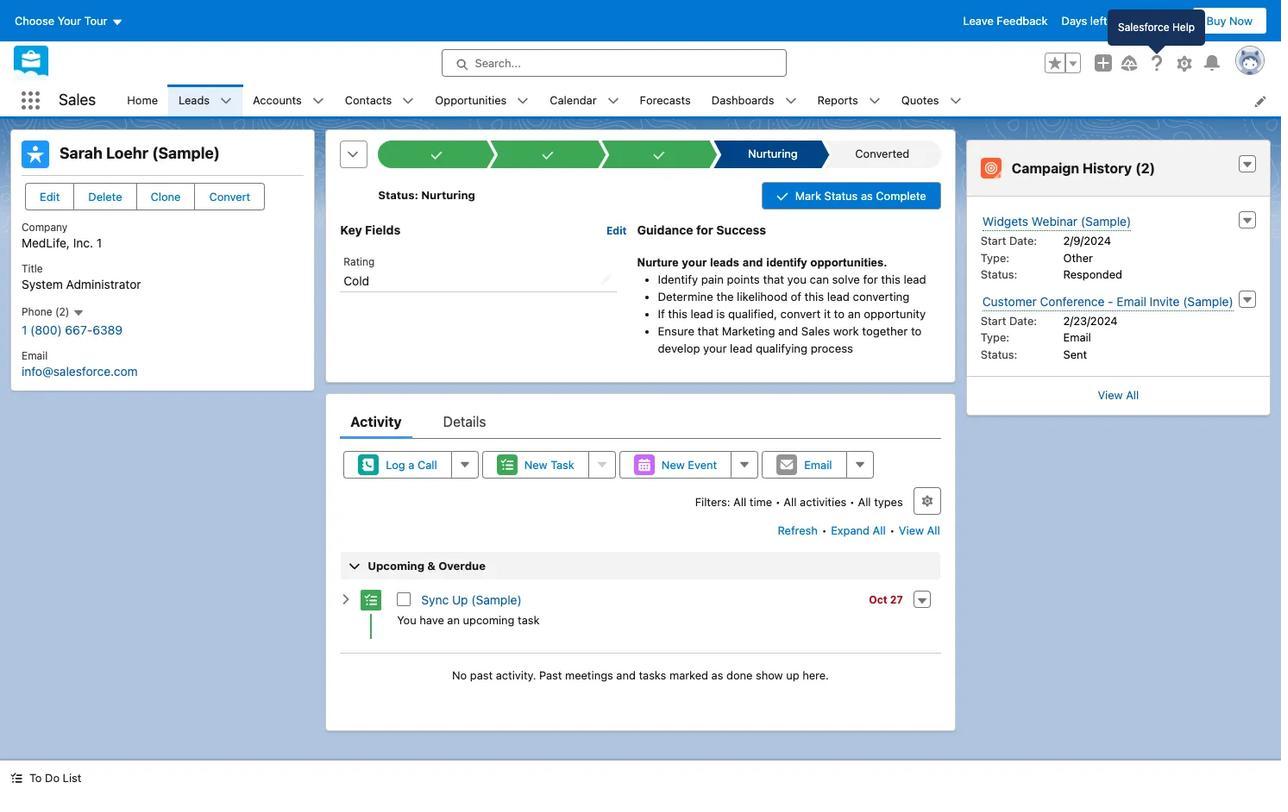 Task type: locate. For each thing, give the bounding box(es) containing it.
lead up converting
[[904, 272, 926, 286]]

2 vertical spatial and
[[616, 669, 636, 683]]

campaign
[[1012, 160, 1079, 176]]

past
[[539, 669, 562, 683]]

upcoming & overdue button
[[341, 552, 940, 579]]

date: for widgets
[[1009, 234, 1037, 248]]

home link
[[117, 85, 168, 116]]

edit inside button
[[40, 190, 60, 204]]

• right time
[[775, 495, 781, 509]]

1 vertical spatial that
[[698, 324, 719, 338]]

tab list
[[340, 404, 941, 439]]

1 vertical spatial type:
[[981, 330, 1009, 344]]

status : nurturing
[[378, 188, 475, 202]]

0 horizontal spatial that
[[698, 324, 719, 338]]

process
[[811, 341, 853, 355]]

new left task on the bottom of the page
[[524, 458, 548, 472]]

1 horizontal spatial to
[[911, 324, 922, 338]]

you
[[787, 272, 807, 286]]

text default image inside reports list item
[[869, 95, 881, 107]]

0 vertical spatial start
[[981, 234, 1006, 248]]

2 horizontal spatial and
[[778, 324, 798, 338]]

1 start from the top
[[981, 234, 1006, 248]]

1 status: from the top
[[981, 267, 1018, 281]]

• left expand
[[822, 523, 827, 537]]

to do list button
[[0, 761, 92, 795]]

activities
[[800, 495, 847, 509]]

history
[[1083, 160, 1132, 176]]

1 horizontal spatial and
[[743, 256, 763, 269]]

2/23/2024
[[1063, 314, 1118, 327]]

text default image inside contacts list item
[[402, 95, 414, 107]]

date: down widgets
[[1009, 234, 1037, 248]]

1 right the 'inc.'
[[96, 236, 102, 250]]

key fields
[[340, 223, 401, 237]]

text default image inside "leads" 'list item'
[[220, 95, 232, 107]]

1 horizontal spatial view
[[1098, 388, 1123, 402]]

1 left the (800) at the top left of page
[[22, 322, 27, 337]]

type: down customer
[[981, 330, 1009, 344]]

convert
[[780, 307, 821, 321]]

(2)
[[1135, 160, 1155, 176], [55, 306, 69, 318]]

reports
[[817, 93, 858, 107]]

view all link down the types in the bottom right of the page
[[898, 516, 941, 544]]

1 vertical spatial for
[[863, 272, 878, 286]]

0 horizontal spatial view
[[899, 523, 924, 537]]

accounts list item
[[243, 85, 334, 116]]

that down is
[[698, 324, 719, 338]]

group
[[1045, 53, 1081, 73]]

together
[[862, 324, 908, 338]]

is
[[716, 307, 725, 321]]

view down 2/23/2024
[[1098, 388, 1123, 402]]

forecasts link
[[629, 85, 701, 116]]

text default image right contacts
[[402, 95, 414, 107]]

1 horizontal spatial status
[[824, 189, 858, 203]]

0 vertical spatial for
[[696, 223, 713, 237]]

as left done
[[711, 669, 723, 683]]

sales inside 'nurture your leads and identify opportunities. identify pain points that you can solve for this lead determine the likelihood of this lead converting if this lead is qualified, convert it to an opportunity ensure that marketing and sales work together to develop your lead qualifying process'
[[801, 324, 830, 338]]

view inside campaign history element
[[1098, 388, 1123, 402]]

1 horizontal spatial (2)
[[1135, 160, 1155, 176]]

0 vertical spatial this
[[881, 272, 901, 286]]

email up activities
[[804, 458, 832, 472]]

status: down customer
[[981, 347, 1018, 361]]

for up converting
[[863, 272, 878, 286]]

1 type: from the top
[[981, 251, 1009, 264]]

this up converting
[[881, 272, 901, 286]]

if
[[658, 307, 665, 321]]

1 vertical spatial start date:
[[981, 314, 1037, 327]]

lead left is
[[691, 307, 713, 321]]

0 vertical spatial sales
[[59, 91, 96, 109]]

1 horizontal spatial 1
[[96, 236, 102, 250]]

list
[[117, 85, 1281, 116]]

text default image inside campaign history element
[[1241, 159, 1254, 171]]

0 vertical spatial that
[[763, 272, 784, 286]]

2 vertical spatial this
[[668, 307, 688, 321]]

nurture your leads and identify opportunities. identify pain points that you can solve for this lead determine the likelihood of this lead converting if this lead is qualified, convert it to an opportunity ensure that marketing and sales work together to develop your lead qualifying process
[[637, 256, 926, 355]]

&
[[427, 559, 436, 573]]

0 vertical spatial date:
[[1009, 234, 1037, 248]]

1 vertical spatial start
[[981, 314, 1006, 327]]

1 vertical spatial edit
[[606, 224, 627, 237]]

667-
[[65, 322, 93, 337]]

time
[[750, 495, 772, 509]]

0 horizontal spatial edit
[[40, 190, 60, 204]]

email inside email info@salesforce.com
[[22, 349, 48, 362]]

1 vertical spatial as
[[711, 669, 723, 683]]

to right it
[[834, 307, 845, 321]]

forecasts
[[640, 93, 691, 107]]

text default image
[[220, 95, 232, 107], [312, 95, 324, 107], [517, 95, 529, 107], [607, 95, 619, 107], [949, 95, 962, 107], [1241, 159, 1254, 171], [10, 772, 22, 784]]

date: for customer
[[1009, 314, 1037, 327]]

text default image for leads
[[220, 95, 232, 107]]

the
[[717, 290, 734, 303]]

0 horizontal spatial sales
[[59, 91, 96, 109]]

edit left guidance
[[606, 224, 627, 237]]

this
[[881, 272, 901, 286], [805, 290, 824, 303], [668, 307, 688, 321]]

email down the (800) at the top left of page
[[22, 349, 48, 362]]

opportunity
[[864, 307, 926, 321]]

0 vertical spatial start date:
[[981, 234, 1037, 248]]

text default image inside opportunities list item
[[517, 95, 529, 107]]

tasks
[[639, 669, 666, 683]]

start date: down customer
[[981, 314, 1037, 327]]

identify
[[658, 272, 698, 286]]

here.
[[803, 669, 829, 683]]

widgets webinar (sample) link
[[982, 212, 1131, 231]]

this right if at the right
[[668, 307, 688, 321]]

(2) right the history at the top right of the page
[[1135, 160, 1155, 176]]

status: up customer
[[981, 267, 1018, 281]]

new for new event
[[662, 458, 685, 472]]

status: for customer conference - email invite (sample)
[[981, 347, 1018, 361]]

0 vertical spatial (2)
[[1135, 160, 1155, 176]]

view down the types in the bottom right of the page
[[899, 523, 924, 537]]

new
[[524, 458, 548, 472], [662, 458, 685, 472]]

this down the can
[[805, 290, 824, 303]]

1 vertical spatial this
[[805, 290, 824, 303]]

text default image up 667-
[[72, 307, 84, 319]]

edit button
[[25, 183, 75, 211]]

0 horizontal spatial new
[[524, 458, 548, 472]]

rating
[[344, 255, 375, 268]]

(sample) up clone at the top
[[152, 144, 220, 162]]

medlife,
[[22, 236, 70, 250]]

refresh • expand all • view all
[[778, 523, 940, 537]]

an down up
[[447, 613, 460, 627]]

0 vertical spatial an
[[848, 307, 861, 321]]

0 vertical spatial edit
[[40, 190, 60, 204]]

no
[[452, 669, 467, 683]]

1 vertical spatial 1
[[22, 322, 27, 337]]

sent
[[1063, 347, 1087, 361]]

1 horizontal spatial an
[[848, 307, 861, 321]]

conference
[[1040, 294, 1105, 308]]

text default image left reports link
[[785, 95, 797, 107]]

1 vertical spatial (2)
[[55, 306, 69, 318]]

1 date: from the top
[[1009, 234, 1037, 248]]

start down widgets
[[981, 234, 1006, 248]]

1 vertical spatial view all link
[[898, 516, 941, 544]]

new left event
[[662, 458, 685, 472]]

leads list item
[[168, 85, 243, 116]]

0 horizontal spatial to
[[834, 307, 845, 321]]

and up points
[[743, 256, 763, 269]]

0 vertical spatial status:
[[981, 267, 1018, 281]]

past
[[470, 669, 493, 683]]

qualifying
[[756, 341, 808, 355]]

2 start from the top
[[981, 314, 1006, 327]]

text default image inside quotes list item
[[949, 95, 962, 107]]

• up expand
[[850, 495, 855, 509]]

date: down customer
[[1009, 314, 1037, 327]]

status right mark
[[824, 189, 858, 203]]

0 vertical spatial view
[[1098, 388, 1123, 402]]

date:
[[1009, 234, 1037, 248], [1009, 314, 1037, 327]]

1 horizontal spatial view all link
[[967, 376, 1270, 415]]

to
[[834, 307, 845, 321], [911, 324, 922, 338]]

(sample) up upcoming
[[471, 592, 522, 607]]

0 vertical spatial nurturing
[[748, 147, 798, 161]]

status: for widgets webinar (sample)
[[981, 267, 1018, 281]]

2 status: from the top
[[981, 347, 1018, 361]]

1 vertical spatial nurturing
[[421, 188, 475, 202]]

sales up sarah
[[59, 91, 96, 109]]

an inside 'nurture your leads and identify opportunities. identify pain points that you can solve for this lead determine the likelihood of this lead converting if this lead is qualified, convert it to an opportunity ensure that marketing and sales work together to develop your lead qualifying process'
[[848, 307, 861, 321]]

0 horizontal spatial view all link
[[898, 516, 941, 544]]

convert
[[209, 190, 250, 204]]

your down is
[[703, 341, 727, 355]]

text default image inside dashboards "list item"
[[785, 95, 797, 107]]

2/9/2024
[[1063, 234, 1111, 248]]

0 vertical spatial as
[[861, 189, 873, 203]]

reports list item
[[807, 85, 891, 116]]

1 horizontal spatial that
[[763, 272, 784, 286]]

text default image
[[402, 95, 414, 107], [785, 95, 797, 107], [869, 95, 881, 107], [72, 307, 84, 319], [340, 594, 352, 606]]

status
[[378, 188, 415, 202], [824, 189, 858, 203]]

(sample) up '2/9/2024'
[[1081, 214, 1131, 229]]

view
[[1098, 388, 1123, 402], [899, 523, 924, 537]]

2 new from the left
[[662, 458, 685, 472]]

log a call button
[[344, 451, 452, 479]]

1 horizontal spatial for
[[863, 272, 878, 286]]

lead image
[[22, 141, 49, 168]]

0 horizontal spatial (2)
[[55, 306, 69, 318]]

dashboards
[[712, 93, 774, 107]]

text default image for accounts
[[312, 95, 324, 107]]

:
[[415, 188, 418, 202]]

solve
[[832, 272, 860, 286]]

1 vertical spatial an
[[447, 613, 460, 627]]

as left complete
[[861, 189, 873, 203]]

1 horizontal spatial this
[[805, 290, 824, 303]]

text default image inside the 'to do list' 'button'
[[10, 772, 22, 784]]

view all link
[[967, 376, 1270, 415], [898, 516, 941, 544]]

1 vertical spatial date:
[[1009, 314, 1037, 327]]

view all link down the "sent"
[[967, 376, 1270, 415]]

mark status as complete
[[795, 189, 926, 203]]

0 vertical spatial and
[[743, 256, 763, 269]]

2 date: from the top
[[1009, 314, 1037, 327]]

have
[[420, 613, 444, 627]]

quotes
[[901, 93, 939, 107]]

email button
[[762, 451, 847, 479]]

tour
[[84, 14, 107, 28]]

an up work
[[848, 307, 861, 321]]

1 vertical spatial sales
[[801, 324, 830, 338]]

0 horizontal spatial an
[[447, 613, 460, 627]]

that up likelihood
[[763, 272, 784, 286]]

for left success at the right of the page
[[696, 223, 713, 237]]

0 horizontal spatial nurturing
[[421, 188, 475, 202]]

lead down solve
[[827, 290, 850, 303]]

1 horizontal spatial nurturing
[[748, 147, 798, 161]]

log
[[386, 458, 405, 472]]

1 start date: from the top
[[981, 234, 1037, 248]]

days left in trial
[[1062, 14, 1143, 28]]

1 horizontal spatial new
[[662, 458, 685, 472]]

leads link
[[168, 85, 220, 116]]

nurturing right the ":" on the top left
[[421, 188, 475, 202]]

task image
[[361, 590, 382, 611]]

status up fields
[[378, 188, 415, 202]]

nurturing up mark
[[748, 147, 798, 161]]

start down customer
[[981, 314, 1006, 327]]

and up the qualifying
[[778, 324, 798, 338]]

all
[[1126, 388, 1139, 402], [733, 495, 746, 509], [784, 495, 797, 509], [858, 495, 871, 509], [873, 523, 886, 537], [927, 523, 940, 537]]

to down opportunity
[[911, 324, 922, 338]]

you
[[397, 613, 416, 627]]

text default image right reports
[[869, 95, 881, 107]]

1 vertical spatial status:
[[981, 347, 1018, 361]]

text default image inside 'calendar' list item
[[607, 95, 619, 107]]

title system administrator
[[22, 262, 141, 292]]

opportunities list item
[[425, 85, 539, 116]]

your up the identify
[[682, 256, 707, 269]]

1 horizontal spatial as
[[861, 189, 873, 203]]

customer
[[982, 294, 1037, 308]]

new inside new event button
[[662, 458, 685, 472]]

type: down widgets
[[981, 251, 1009, 264]]

2 start date: from the top
[[981, 314, 1037, 327]]

0 vertical spatial type:
[[981, 251, 1009, 264]]

1
[[96, 236, 102, 250], [22, 322, 27, 337]]

new inside new task button
[[524, 458, 548, 472]]

log a call
[[386, 458, 437, 472]]

upcoming & overdue
[[368, 559, 486, 573]]

0 vertical spatial 1
[[96, 236, 102, 250]]

as
[[861, 189, 873, 203], [711, 669, 723, 683]]

0 horizontal spatial 1
[[22, 322, 27, 337]]

status inside "button"
[[824, 189, 858, 203]]

sales down it
[[801, 324, 830, 338]]

0 horizontal spatial this
[[668, 307, 688, 321]]

start
[[981, 234, 1006, 248], [981, 314, 1006, 327]]

edit up company
[[40, 190, 60, 204]]

and left tasks
[[616, 669, 636, 683]]

call
[[418, 458, 437, 472]]

an
[[848, 307, 861, 321], [447, 613, 460, 627]]

work
[[833, 324, 859, 338]]

email
[[1117, 294, 1147, 308], [1063, 330, 1091, 344], [22, 349, 48, 362], [804, 458, 832, 472]]

can
[[810, 272, 829, 286]]

(2) up 1 (800) 667-6389 link
[[55, 306, 69, 318]]

path options list box
[[378, 141, 941, 168]]

1 new from the left
[[524, 458, 548, 472]]

text default image inside accounts list item
[[312, 95, 324, 107]]

2 type: from the top
[[981, 330, 1009, 344]]

leave feedback link
[[963, 14, 1048, 28]]

types
[[874, 495, 903, 509]]

0 horizontal spatial status
[[378, 188, 415, 202]]

1 horizontal spatial sales
[[801, 324, 830, 338]]

start date: down widgets
[[981, 234, 1037, 248]]



Task type: vqa. For each thing, say whether or not it's contained in the screenshot.
Opportunities
yes



Task type: describe. For each thing, give the bounding box(es) containing it.
opportunities.
[[810, 256, 887, 269]]

0 vertical spatial your
[[682, 256, 707, 269]]

in
[[1111, 14, 1120, 28]]

guidance for success
[[637, 223, 766, 237]]

1 inside company medlife, inc. 1
[[96, 236, 102, 250]]

0 vertical spatial to
[[834, 307, 845, 321]]

refresh button
[[777, 516, 819, 544]]

as inside "button"
[[861, 189, 873, 203]]

guidance
[[637, 223, 693, 237]]

success
[[716, 223, 766, 237]]

details
[[443, 414, 486, 429]]

you have an upcoming task
[[397, 613, 540, 627]]

likelihood
[[737, 290, 788, 303]]

0 vertical spatial view all link
[[967, 376, 1270, 415]]

text default image left task icon on the left of page
[[340, 594, 352, 606]]

text default image for dashboards
[[785, 95, 797, 107]]

1 vertical spatial to
[[911, 324, 922, 338]]

start for customer conference - email invite (sample)
[[981, 314, 1006, 327]]

your
[[58, 14, 81, 28]]

email info@salesforce.com
[[22, 349, 138, 379]]

cold
[[344, 274, 369, 288]]

24
[[1160, 14, 1175, 28]]

opportunities
[[435, 93, 507, 107]]

tab list containing activity
[[340, 404, 941, 439]]

1 vertical spatial and
[[778, 324, 798, 338]]

of
[[791, 290, 801, 303]]

text default image for quotes
[[949, 95, 962, 107]]

overdue
[[438, 559, 486, 573]]

1 vertical spatial view
[[899, 523, 924, 537]]

lead down marketing
[[730, 341, 753, 355]]

task
[[551, 458, 574, 472]]

responded
[[1063, 267, 1122, 281]]

feedback
[[997, 14, 1048, 28]]

2 horizontal spatial this
[[881, 272, 901, 286]]

(sample) for widgets webinar (sample)
[[1081, 214, 1131, 229]]

system
[[22, 277, 63, 292]]

quotes list item
[[891, 85, 972, 116]]

search... button
[[441, 49, 786, 77]]

0 horizontal spatial and
[[616, 669, 636, 683]]

a
[[408, 458, 414, 472]]

choose your tour button
[[14, 7, 124, 35]]

other
[[1063, 251, 1093, 264]]

accounts
[[253, 93, 302, 107]]

1 vertical spatial your
[[703, 341, 727, 355]]

delete button
[[74, 183, 137, 211]]

phone
[[22, 306, 52, 318]]

webinar
[[1032, 214, 1078, 229]]

(2) inside campaign history element
[[1135, 160, 1155, 176]]

marked
[[669, 669, 708, 683]]

key
[[340, 223, 362, 237]]

nurturing link
[[721, 141, 821, 168]]

oct
[[869, 594, 888, 607]]

mark status as complete button
[[762, 182, 941, 210]]

email right -
[[1117, 294, 1147, 308]]

quotes link
[[891, 85, 949, 116]]

accounts link
[[243, 85, 312, 116]]

task
[[518, 613, 540, 627]]

text default image for reports
[[869, 95, 881, 107]]

qualified,
[[728, 307, 777, 321]]

new for new task
[[524, 458, 548, 472]]

refresh
[[778, 523, 818, 537]]

to do list
[[29, 771, 81, 785]]

1 horizontal spatial edit
[[606, 224, 627, 237]]

text default image for calendar
[[607, 95, 619, 107]]

0 horizontal spatial as
[[711, 669, 723, 683]]

new event
[[662, 458, 717, 472]]

title
[[22, 262, 43, 275]]

sarah
[[60, 144, 103, 162]]

calendar list item
[[539, 85, 629, 116]]

nurture
[[637, 256, 679, 269]]

fields
[[365, 223, 401, 237]]

email inside button
[[804, 458, 832, 472]]

contacts list item
[[334, 85, 425, 116]]

upcoming
[[463, 613, 515, 627]]

now
[[1229, 14, 1253, 28]]

(sample) for sarah loehr (sample)
[[152, 144, 220, 162]]

activity link
[[350, 404, 402, 439]]

info@salesforce.com
[[22, 364, 138, 379]]

(sample) for sync up (sample)
[[471, 592, 522, 607]]

dashboards list item
[[701, 85, 807, 116]]

text default image inside phone (2) dropdown button
[[72, 307, 84, 319]]

no past activity. past meetings and tasks marked as done show up here.
[[452, 669, 829, 683]]

phone (2)
[[22, 306, 72, 318]]

0 horizontal spatial for
[[696, 223, 713, 237]]

1 (800) 667-6389 link
[[22, 322, 123, 337]]

develop
[[658, 341, 700, 355]]

sarah loehr (sample)
[[60, 144, 220, 162]]

(2) inside dropdown button
[[55, 306, 69, 318]]

invite
[[1150, 294, 1180, 308]]

(sample) right "invite" at right top
[[1183, 294, 1233, 308]]

nurturing inside nurturing link
[[748, 147, 798, 161]]

all inside view all link
[[1126, 388, 1139, 402]]

converting
[[853, 290, 910, 303]]

type: for widgets webinar (sample)
[[981, 251, 1009, 264]]

new task
[[524, 458, 574, 472]]

determine
[[658, 290, 713, 303]]

do
[[45, 771, 60, 785]]

list containing home
[[117, 85, 1281, 116]]

start date: for widgets
[[981, 234, 1037, 248]]

complete
[[876, 189, 926, 203]]

start for widgets webinar (sample)
[[981, 234, 1006, 248]]

clone button
[[136, 183, 195, 211]]

campaign history element
[[966, 140, 1271, 415]]

text default image for opportunities
[[517, 95, 529, 107]]

phone (2) button
[[22, 306, 84, 319]]

type: for customer conference - email invite (sample)
[[981, 330, 1009, 344]]

buy
[[1207, 14, 1226, 28]]

customer conference - email invite (sample)
[[982, 294, 1233, 308]]

widgets webinar (sample)
[[982, 214, 1131, 229]]

done
[[726, 669, 753, 683]]

home
[[127, 93, 158, 107]]

email up the "sent"
[[1063, 330, 1091, 344]]

it
[[824, 307, 831, 321]]

for inside 'nurture your leads and identify opportunities. identify pain points that you can solve for this lead determine the likelihood of this lead converting if this lead is qualified, convert it to an opportunity ensure that marketing and sales work together to develop your lead qualifying process'
[[863, 272, 878, 286]]

activity.
[[496, 669, 536, 683]]

text default image for contacts
[[402, 95, 414, 107]]

• down the types in the bottom right of the page
[[890, 523, 895, 537]]

delete
[[88, 190, 122, 204]]

start date: for customer
[[981, 314, 1037, 327]]

leave feedback
[[963, 14, 1048, 28]]

administrator
[[66, 277, 141, 292]]

marketing
[[722, 324, 775, 338]]

sync up (sample) link
[[421, 592, 522, 607]]



